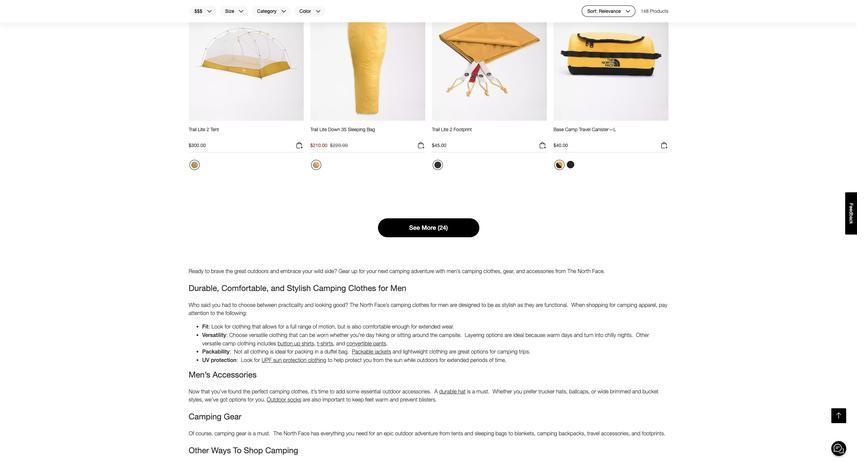Task type: vqa. For each thing, say whether or not it's contained in the screenshot.
Footwear Link
no



Task type: describe. For each thing, give the bounding box(es) containing it.
extended inside fit : look for clothing that allows for a full range of motion, but is also comfortable enough for extended wear.
[[419, 323, 441, 330]]

sleeping
[[348, 127, 366, 132]]

camping left apparel,
[[617, 302, 638, 308]]

ballcaps,
[[569, 388, 590, 394]]

for up clothes
[[359, 268, 365, 274]]

to right had
[[232, 302, 237, 308]]

camp
[[566, 127, 578, 132]]

see more (24) button
[[378, 218, 479, 237]]

choose
[[238, 302, 256, 308]]

are inside packability :  not all clothing is ideal for packing in a duffel bag. packable jackets and lightweight clothing are great options for camping trips. uv protection :  look for upf sun protection clothing to help protect you from the sun while outdoors for extended periods of time.
[[449, 348, 457, 355]]

to down some at the bottom
[[346, 396, 351, 403]]

ways
[[211, 445, 231, 455]]

relevance
[[599, 8, 621, 14]]

of inside fit : look for clothing that allows for a full range of motion, but is also comfortable enough for extended wear.
[[313, 323, 317, 330]]

trail lite 2 footprint button
[[432, 127, 472, 139]]

said
[[201, 302, 211, 308]]

men's
[[189, 370, 210, 379]]

men's accessories
[[189, 370, 257, 379]]

outdoor
[[267, 396, 286, 403]]

ideal inside packability :  not all clothing is ideal for packing in a duffel bag. packable jackets and lightweight clothing are great options for camping trips. uv protection :  look for upf sun protection clothing to help protect you from the sun while outdoors for extended periods of time.
[[275, 348, 286, 355]]

shopping
[[587, 302, 608, 308]]

trail lite 2 tent image
[[189, 0, 304, 121]]

and up "between"
[[271, 283, 285, 293]]

1 vertical spatial gear
[[224, 412, 242, 421]]

are right men
[[450, 302, 457, 308]]

that inside fit : look for clothing that allows for a full range of motion, but is also comfortable enough for extended wear.
[[252, 323, 261, 330]]

trail for trail lite 2 tent
[[189, 127, 197, 132]]

socks
[[288, 396, 301, 403]]

from inside packability :  not all clothing is ideal for packing in a duffel bag. packable jackets and lightweight clothing are great options for camping trips. uv protection :  look for upf sun protection clothing to help protect you from the sun while outdoors for extended periods of time.
[[373, 357, 384, 363]]

0 vertical spatial outdoor
[[383, 388, 401, 394]]

packable
[[352, 348, 374, 355]]

the right brave
[[226, 268, 233, 274]]

148 products status
[[641, 5, 669, 17]]

tnf yellow/khaki stone image
[[313, 162, 320, 168]]

the inside who said you had to choose between practicality and looking good? the north face's camping clothes for men are designed to be as stylish as they are functional.  when shopping for camping apparel, pay attention to the following:
[[350, 302, 359, 308]]

camping inside packability :  not all clothing is ideal for packing in a duffel bag. packable jackets and lightweight clothing are great options for camping trips. uv protection :  look for upf sun protection clothing to help protect you from the sun while outdoors for extended periods of time.
[[498, 348, 518, 355]]

to down said
[[211, 310, 215, 316]]

you left need on the bottom left of the page
[[346, 430, 355, 436]]

is inside fit : look for clothing that allows for a full range of motion, but is also comfortable enough for extended wear.
[[347, 323, 351, 330]]

camping up outdoor
[[270, 388, 290, 394]]

base
[[554, 127, 564, 132]]

for left the an
[[369, 430, 375, 436]]

versatility
[[202, 332, 226, 338]]

for right allows
[[278, 323, 285, 330]]

clothes
[[413, 302, 429, 308]]

$300.00 button
[[189, 141, 304, 153]]

great inside packability :  not all clothing is ideal for packing in a duffel bag. packable jackets and lightweight clothing are great options for camping trips. uv protection :  look for upf sun protection clothing to help protect you from the sun while outdoors for extended periods of time.
[[458, 348, 470, 355]]

1 horizontal spatial the
[[568, 268, 577, 274]]

durable hat link
[[440, 388, 466, 394]]

1 horizontal spatial clothes,
[[484, 268, 502, 274]]

must. inside "is a must.  whether you prefer trucker hats, ballcaps, or wide brimmed and bucket styles, we've got options for you."
[[477, 388, 490, 394]]

options inside "is a must.  whether you prefer trucker hats, ballcaps, or wide brimmed and bucket styles, we've got options for you."
[[229, 396, 246, 403]]

lightweight
[[403, 348, 428, 355]]

camping down 'men'
[[391, 302, 411, 308]]

lite for 35
[[320, 127, 327, 132]]

packability
[[202, 348, 230, 355]]

and down whether
[[336, 340, 345, 346]]

1 vertical spatial also
[[312, 396, 321, 403]]

f
[[849, 203, 855, 206]]

face.
[[593, 268, 605, 274]]

or inside "is a must.  whether you prefer trucker hats, ballcaps, or wide brimmed and bucket styles, we've got options for you."
[[592, 388, 596, 394]]

the inside packability :  not all clothing is ideal for packing in a duffel bag. packable jackets and lightweight clothing are great options for camping trips. uv protection :  look for upf sun protection clothing to help protect you from the sun while outdoors for extended periods of time.
[[385, 357, 393, 363]]

who said you had to choose between practicality and looking good? the north face's camping clothes for men are designed to be as stylish as they are functional.  when shopping for camping apparel, pay attention to the following:
[[189, 302, 668, 316]]

Khaki Stone/Arrowwood Yellow radio
[[189, 160, 200, 170]]

for left "upf"
[[254, 357, 260, 363]]

c
[[849, 219, 855, 221]]

but
[[338, 323, 345, 330]]

0 vertical spatial outdoors
[[248, 268, 269, 274]]

time
[[319, 388, 329, 394]]

: down the camp
[[230, 348, 231, 355]]

durable,
[[189, 283, 219, 293]]

apparel,
[[639, 302, 658, 308]]

gear
[[236, 430, 247, 436]]

the inside : choose versatile clothing that can be worn whether you're day hiking or sitting around the campsite.  layering options are ideal because warm days and turn into chilly nights.  other versatile camp clothing includes
[[430, 332, 438, 338]]

with
[[436, 268, 445, 274]]

protect
[[345, 357, 362, 363]]

accessories
[[527, 268, 554, 274]]

periods
[[471, 357, 488, 363]]

t-shirts link
[[317, 340, 333, 346]]

camping left "gear"
[[215, 430, 235, 436]]

for up around
[[411, 323, 417, 330]]

is inside packability :  not all clothing is ideal for packing in a duffel bag. packable jackets and lightweight clothing are great options for camping trips. uv protection :  look for upf sun protection clothing to help protect you from the sun while outdoors for extended periods of time.
[[270, 348, 274, 355]]

trail lite down 35 sleeping bag image
[[310, 0, 425, 121]]

to
[[233, 445, 242, 455]]

attention
[[189, 310, 209, 316]]

they
[[525, 302, 535, 308]]

to right designed
[[482, 302, 486, 308]]

TNF Black/TNF White radio
[[565, 159, 576, 170]]

you inside who said you had to choose between practicality and looking good? the north face's camping clothes for men are designed to be as stylish as they are functional.  when shopping for camping apparel, pay attention to the following:
[[212, 302, 221, 308]]

bucket
[[643, 388, 659, 394]]

bag.
[[339, 348, 349, 355]]

2 for tent
[[207, 127, 209, 132]]

backpacks,
[[559, 430, 586, 436]]

clothing down : choose versatile clothing that can be worn whether you're day hiking or sitting around the campsite.  layering options are ideal because warm days and turn into chilly nights.  other versatile camp clothing includes
[[430, 348, 448, 355]]

and inside "is a must.  whether you prefer trucker hats, ballcaps, or wide brimmed and bucket styles, we've got options for you."
[[633, 388, 641, 394]]

base camp travel canister—l button
[[554, 127, 616, 139]]

you inside packability :  not all clothing is ideal for packing in a duffel bag. packable jackets and lightweight clothing are great options for camping trips. uv protection :  look for upf sun protection clothing to help protect you from the sun while outdoors for extended periods of time.
[[363, 357, 372, 363]]

to up important
[[330, 388, 335, 394]]

Summit Gold/TNF Black radio
[[555, 160, 565, 170]]

next
[[378, 268, 388, 274]]

k
[[849, 221, 855, 224]]

0 vertical spatial north
[[578, 268, 591, 274]]

hats,
[[557, 388, 568, 394]]

1 horizontal spatial from
[[440, 430, 450, 436]]

is right "gear"
[[248, 430, 252, 436]]

f e e d b a c k
[[849, 203, 855, 224]]

allows
[[263, 323, 277, 330]]

button up shirts , t-shirts , and convertible pants .
[[278, 340, 391, 346]]

because
[[526, 332, 546, 338]]

found
[[228, 388, 242, 394]]

days
[[562, 332, 573, 338]]

khaki stone/arrowwood yellow image
[[191, 162, 198, 168]]

you're
[[350, 332, 365, 338]]

of inside packability :  not all clothing is ideal for packing in a duffel bag. packable jackets and lightweight clothing are great options for camping trips. uv protection :  look for upf sun protection clothing to help protect you from the sun while outdoors for extended periods of time.
[[489, 357, 494, 363]]

1 horizontal spatial up
[[352, 268, 358, 274]]

sort: relevance button
[[582, 5, 636, 17]]

tnf black/tnf white image
[[567, 161, 574, 168]]

adventure for outdoor
[[415, 430, 438, 436]]

0 horizontal spatial must.
[[257, 430, 271, 436]]

and inside : choose versatile clothing that can be worn whether you're day hiking or sitting around the campsite.  layering options are ideal because warm days and turn into chilly nights.  other versatile camp clothing includes
[[574, 332, 583, 338]]

enough
[[392, 323, 410, 330]]

a right "gear"
[[253, 430, 256, 436]]

products
[[650, 8, 669, 14]]

2 vertical spatial north
[[284, 430, 297, 436]]

1 vertical spatial clothes,
[[291, 388, 310, 394]]

outdoor socks are also important to keep feet warm and prevent blisters.
[[267, 396, 439, 403]]

for up time.
[[490, 348, 496, 355]]

jackets
[[375, 348, 391, 355]]

in
[[315, 348, 319, 355]]

to left brave
[[205, 268, 210, 274]]

that inside : choose versatile clothing that can be worn whether you're day hiking or sitting around the campsite.  layering options are ideal because warm days and turn into chilly nights.  other versatile camp clothing includes
[[289, 332, 298, 338]]

$choose color$ option group
[[554, 159, 577, 173]]

important
[[323, 396, 345, 403]]

and left "prevent"
[[390, 396, 399, 403]]

and left the footprints.
[[632, 430, 641, 436]]

warm inside : choose versatile clothing that can be worn whether you're day hiking or sitting around the campsite.  layering options are ideal because warm days and turn into chilly nights.  other versatile camp clothing includes
[[547, 332, 560, 338]]

category button
[[252, 5, 291, 17]]

2 your from the left
[[367, 268, 377, 274]]

are right they
[[536, 302, 543, 308]]

uv
[[202, 357, 210, 363]]

packability :  not all clothing is ideal for packing in a duffel bag. packable jackets and lightweight clothing are great options for camping trips. uv protection :  look for upf sun protection clothing to help protect you from the sun while outdoors for extended periods of time.
[[202, 348, 531, 363]]

camping right men's on the bottom of page
[[462, 268, 482, 274]]

for left 'men'
[[379, 283, 388, 293]]

durable, comfortable, and stylish camping clothes for men
[[189, 283, 407, 293]]

camp
[[223, 340, 236, 346]]

a inside fit : look for clothing that allows for a full range of motion, but is also comfortable enough for extended wear.
[[286, 323, 289, 330]]

and right tents on the right
[[465, 430, 474, 436]]

see more (24)
[[409, 224, 448, 231]]

upf sun protection clothing link
[[262, 357, 326, 363]]

pants
[[373, 340, 386, 346]]

you inside "is a must.  whether you prefer trucker hats, ballcaps, or wide brimmed and bucket styles, we've got options for you."
[[514, 388, 522, 394]]

is a must.  whether you prefer trucker hats, ballcaps, or wide brimmed and bucket styles, we've got options for you.
[[189, 388, 659, 403]]

for right the look
[[225, 323, 231, 330]]

back to top image
[[835, 411, 844, 420]]

category
[[257, 8, 277, 14]]

got
[[220, 396, 228, 403]]

size
[[225, 8, 234, 14]]

camping for shop
[[265, 445, 298, 455]]

an
[[377, 430, 383, 436]]

0 horizontal spatial up
[[294, 340, 300, 346]]

wild
[[314, 268, 323, 274]]

men
[[391, 283, 407, 293]]

: inside fit : look for clothing that allows for a full range of motion, but is also comfortable enough for extended wear.
[[209, 323, 210, 330]]

$40.00 button
[[554, 141, 669, 153]]

bag
[[367, 127, 375, 132]]

be inside who said you had to choose between practicality and looking good? the north face's camping clothes for men are designed to be as stylish as they are functional.  when shopping for camping apparel, pay attention to the following:
[[488, 302, 494, 308]]

camping for stylish
[[313, 283, 346, 293]]

the right the found
[[243, 388, 250, 394]]

$40.00
[[554, 142, 568, 148]]

to inside packability :  not all clothing is ideal for packing in a duffel bag. packable jackets and lightweight clothing are great options for camping trips. uv protection :  look for upf sun protection clothing to help protect you from the sun while outdoors for extended periods of time.
[[328, 357, 333, 363]]

for up upf sun protection clothing link
[[287, 348, 294, 355]]

148
[[641, 8, 649, 14]]

camping right next on the bottom of page
[[390, 268, 410, 274]]

: up accessories
[[237, 357, 238, 363]]

look
[[212, 323, 223, 330]]



Task type: locate. For each thing, give the bounding box(es) containing it.
chilly
[[605, 332, 616, 338]]

are up time.
[[505, 332, 512, 338]]

1 horizontal spatial sun
[[394, 357, 403, 363]]

also up you're
[[352, 323, 362, 330]]

(24)
[[438, 224, 448, 231]]

your left wild
[[303, 268, 313, 274]]

$$$
[[195, 8, 202, 14]]

summit gold/tnf black image
[[556, 162, 563, 168]]

2 horizontal spatial north
[[578, 268, 591, 274]]

to right bags
[[509, 430, 513, 436]]

0 horizontal spatial the
[[350, 302, 359, 308]]

upf
[[262, 357, 272, 363]]

0 horizontal spatial your
[[303, 268, 313, 274]]

be
[[488, 302, 494, 308], [310, 332, 315, 338]]

prefer
[[524, 388, 537, 394]]

that down full
[[289, 332, 298, 338]]

lite inside trail lite 2 tent button
[[198, 127, 205, 132]]

1 e from the top
[[849, 206, 855, 209]]

a inside button
[[849, 216, 855, 219]]

north left face
[[284, 430, 297, 436]]

is right "but"
[[347, 323, 351, 330]]

2 horizontal spatial lite
[[441, 127, 449, 132]]

1 horizontal spatial protection
[[283, 357, 307, 363]]

you left the prefer at right
[[514, 388, 522, 394]]

be inside : choose versatile clothing that can be worn whether you're day hiking or sitting around the campsite.  layering options are ideal because warm days and turn into chilly nights.  other versatile camp clothing includes
[[310, 332, 315, 338]]

$45.00 button
[[432, 141, 547, 153]]

ideal down button
[[275, 348, 286, 355]]

1 horizontal spatial camping
[[265, 445, 298, 455]]

north left face.
[[578, 268, 591, 274]]

from right accessories in the right bottom of the page
[[556, 268, 566, 274]]

camping right blankets,
[[537, 430, 558, 436]]

gear right side?
[[339, 268, 350, 274]]

clothes, left gear,
[[484, 268, 502, 274]]

your left next on the bottom of page
[[367, 268, 377, 274]]

base camp travel canister—l
[[554, 127, 616, 132]]

the right around
[[430, 332, 438, 338]]

a right in
[[320, 348, 323, 355]]

1 horizontal spatial that
[[252, 323, 261, 330]]

need
[[356, 430, 368, 436]]

protection down packing at the left
[[283, 357, 307, 363]]

trail lite 2 tent button
[[189, 127, 219, 139]]

2 sun from the left
[[394, 357, 403, 363]]

looking
[[315, 302, 332, 308]]

camping
[[313, 283, 346, 293], [189, 412, 222, 421], [265, 445, 298, 455]]

1 horizontal spatial outdoors
[[417, 357, 438, 363]]

trail lite down 35 sleeping bag
[[310, 127, 375, 132]]

great
[[234, 268, 246, 274], [458, 348, 470, 355]]

fit : look for clothing that allows for a full range of motion, but is also comfortable enough for extended wear.
[[202, 323, 454, 330]]

we've
[[205, 396, 219, 403]]

1 horizontal spatial trail
[[310, 127, 318, 132]]

1 horizontal spatial gear
[[339, 268, 350, 274]]

2 protection from the left
[[283, 357, 307, 363]]

2 inside trail lite 2 tent button
[[207, 127, 209, 132]]

to
[[205, 268, 210, 274], [232, 302, 237, 308], [482, 302, 486, 308], [211, 310, 215, 316], [328, 357, 333, 363], [330, 388, 335, 394], [346, 396, 351, 403], [509, 430, 513, 436]]

options inside packability :  not all clothing is ideal for packing in a duffel bag. packable jackets and lightweight clothing are great options for camping trips. uv protection :  look for upf sun protection clothing to help protect you from the sun while outdoors for extended periods of time.
[[471, 348, 489, 355]]

and left turn
[[574, 332, 583, 338]]

are inside : choose versatile clothing that can be worn whether you're day hiking or sitting around the campsite.  layering options are ideal because warm days and turn into chilly nights.  other versatile camp clothing includes
[[505, 332, 512, 338]]

outdoors down lightweight
[[417, 357, 438, 363]]

2 vertical spatial options
[[229, 396, 246, 403]]

0 vertical spatial the
[[568, 268, 577, 274]]

for left you.
[[248, 396, 254, 403]]

TNF Yellow/Khaki Stone radio
[[311, 160, 321, 170]]

1 horizontal spatial great
[[458, 348, 470, 355]]

Asphalt Grey radio
[[433, 160, 443, 170]]

are right socks
[[303, 396, 310, 403]]

1 lite from the left
[[198, 127, 205, 132]]

must. right hat
[[477, 388, 490, 394]]

clothes, up socks
[[291, 388, 310, 394]]

0 horizontal spatial sun
[[273, 357, 282, 363]]

0 vertical spatial gear
[[339, 268, 350, 274]]

can
[[299, 332, 308, 338]]

sort:
[[588, 8, 598, 14]]

1 vertical spatial of
[[489, 357, 494, 363]]

0 vertical spatial great
[[234, 268, 246, 274]]

button up shirts link
[[278, 340, 314, 346]]

1 2 from the left
[[207, 127, 209, 132]]

add
[[336, 388, 345, 394]]

extended up around
[[419, 323, 441, 330]]

$300.00
[[189, 142, 206, 148]]

see
[[409, 224, 420, 231]]

lite for tent
[[198, 127, 205, 132]]

pay
[[659, 302, 668, 308]]

0 horizontal spatial or
[[391, 332, 396, 338]]

everything
[[321, 430, 345, 436]]

camping up time.
[[498, 348, 518, 355]]

2 vertical spatial that
[[201, 388, 210, 394]]

0 horizontal spatial clothes,
[[291, 388, 310, 394]]

0 vertical spatial extended
[[419, 323, 441, 330]]

you left had
[[212, 302, 221, 308]]

warm right feet
[[376, 396, 389, 403]]

2 e from the top
[[849, 209, 855, 211]]

adventure
[[411, 268, 434, 274], [415, 430, 438, 436]]

1 horizontal spatial be
[[488, 302, 494, 308]]

for down campsite.
[[440, 357, 446, 363]]

clothing up all at the bottom left of page
[[237, 340, 256, 346]]

clothing down includes
[[250, 348, 269, 355]]

1 sun from the left
[[273, 357, 282, 363]]

for left men
[[431, 302, 437, 308]]

versatile up includes
[[249, 332, 268, 338]]

35
[[342, 127, 347, 132]]

warm left days
[[547, 332, 560, 338]]

who
[[189, 302, 200, 308]]

0 horizontal spatial outdoors
[[248, 268, 269, 274]]

0 horizontal spatial lite
[[198, 127, 205, 132]]

1 vertical spatial or
[[592, 388, 596, 394]]

2 lite from the left
[[320, 127, 327, 132]]

0 vertical spatial options
[[486, 332, 503, 338]]

: inside : choose versatile clothing that can be worn whether you're day hiking or sitting around the campsite.  layering options are ideal because warm days and turn into chilly nights.  other versatile camp clothing includes
[[226, 332, 228, 338]]

base camp travel canister—l image
[[554, 0, 669, 121]]

some
[[347, 388, 360, 394]]

ready to brave the great outdoors and embrace your wild side? gear up for your next camping adventure with men's camping clothes, gear, and accessories from the north face.
[[189, 268, 605, 274]]

: up the camp
[[226, 332, 228, 338]]

sun right "upf"
[[273, 357, 282, 363]]

wide
[[598, 388, 609, 394]]

designed
[[459, 302, 480, 308]]

0 horizontal spatial versatile
[[202, 340, 221, 346]]

1 vertical spatial ideal
[[275, 348, 286, 355]]

0 horizontal spatial ideal
[[275, 348, 286, 355]]

help
[[334, 357, 344, 363]]

stylish
[[287, 283, 311, 293]]

perfect
[[252, 388, 268, 394]]

styles,
[[189, 396, 203, 403]]

1 horizontal spatial ,
[[333, 340, 335, 346]]

1 vertical spatial from
[[373, 357, 384, 363]]

also down it's on the bottom left of the page
[[312, 396, 321, 403]]

1 vertical spatial north
[[360, 302, 373, 308]]

as left stylish
[[495, 302, 501, 308]]

is
[[347, 323, 351, 330], [270, 348, 274, 355], [467, 388, 471, 394], [248, 430, 252, 436]]

:
[[209, 323, 210, 330], [226, 332, 228, 338], [230, 348, 231, 355], [237, 357, 238, 363]]

between
[[257, 302, 277, 308]]

and right gear,
[[516, 268, 525, 274]]

up down can
[[294, 340, 300, 346]]

clothing up button
[[269, 332, 288, 338]]

0 horizontal spatial of
[[313, 323, 317, 330]]

travel
[[588, 430, 600, 436]]

options
[[486, 332, 503, 338], [471, 348, 489, 355], [229, 396, 246, 403]]

that
[[252, 323, 261, 330], [289, 332, 298, 338], [201, 388, 210, 394]]

1 vertical spatial that
[[289, 332, 298, 338]]

also inside fit : look for clothing that allows for a full range of motion, but is also comfortable enough for extended wear.
[[352, 323, 362, 330]]

1 horizontal spatial north
[[360, 302, 373, 308]]

and left the embrace
[[270, 268, 279, 274]]

1 horizontal spatial versatile
[[249, 332, 268, 338]]

0 horizontal spatial extended
[[419, 323, 441, 330]]

or left the wide
[[592, 388, 596, 394]]

0 vertical spatial clothes,
[[484, 268, 502, 274]]

2 trail from the left
[[310, 127, 318, 132]]

outdoor right epic
[[395, 430, 414, 436]]

range
[[298, 323, 311, 330]]

1 horizontal spatial 2
[[450, 127, 453, 132]]

accessories,
[[601, 430, 631, 436]]

it's
[[311, 388, 317, 394]]

clothing inside fit : look for clothing that allows for a full range of motion, but is also comfortable enough for extended wear.
[[232, 323, 251, 330]]

trail lite 2 footprint image
[[432, 0, 547, 121]]

2 horizontal spatial trail
[[432, 127, 440, 132]]

of course, camping gear is a must.  the north face has everything you need for an epic outdoor adventure from tents and sleeping bags to blankets, camping backpacks, travel accessories, and footprints.
[[189, 430, 667, 436]]

1 vertical spatial great
[[458, 348, 470, 355]]

1 vertical spatial up
[[294, 340, 300, 346]]

ideal left because
[[514, 332, 524, 338]]

2 shirts from the left
[[321, 340, 333, 346]]

2 inside trail lite 2 footprint button
[[450, 127, 453, 132]]

0 horizontal spatial protection
[[211, 357, 237, 363]]

1 protection from the left
[[211, 357, 237, 363]]

that left allows
[[252, 323, 261, 330]]

1 vertical spatial adventure
[[415, 430, 438, 436]]

1 , from the left
[[314, 340, 316, 346]]

0 horizontal spatial from
[[373, 357, 384, 363]]

comfortable
[[363, 323, 391, 330]]

2 horizontal spatial camping
[[313, 283, 346, 293]]

the down jackets
[[385, 357, 393, 363]]

clothing up choose
[[232, 323, 251, 330]]

0 horizontal spatial trail
[[189, 127, 197, 132]]

shirts up packing at the left
[[302, 340, 314, 346]]

from left tents on the right
[[440, 430, 450, 436]]

1 as from the left
[[495, 302, 501, 308]]

0 vertical spatial warm
[[547, 332, 560, 338]]

1 your from the left
[[303, 268, 313, 274]]

brave
[[211, 268, 224, 274]]

0 vertical spatial that
[[252, 323, 261, 330]]

0 horizontal spatial also
[[312, 396, 321, 403]]

0 vertical spatial camping
[[313, 283, 346, 293]]

0 horizontal spatial that
[[201, 388, 210, 394]]

the right good? on the bottom
[[350, 302, 359, 308]]

1 horizontal spatial extended
[[447, 357, 469, 363]]

and right jackets
[[393, 348, 402, 355]]

of
[[189, 430, 194, 436]]

trail for trail lite down 35 sleeping bag
[[310, 127, 318, 132]]

comfortable,
[[222, 283, 269, 293]]

camping up course,
[[189, 412, 222, 421]]

is right hat
[[467, 388, 471, 394]]

a inside "is a must.  whether you prefer trucker hats, ballcaps, or wide brimmed and bucket styles, we've got options for you."
[[472, 388, 475, 394]]

must. up 'shop'
[[257, 430, 271, 436]]

lite inside trail lite 2 footprint button
[[441, 127, 449, 132]]

1 vertical spatial the
[[350, 302, 359, 308]]

of left time.
[[489, 357, 494, 363]]

e
[[849, 206, 855, 209], [849, 209, 855, 211]]

outdoors inside packability :  not all clothing is ideal for packing in a duffel bag. packable jackets and lightweight clothing are great options for camping trips. uv protection :  look for upf sun protection clothing to help protect you from the sun while outdoors for extended periods of time.
[[417, 357, 438, 363]]

shirts up duffel
[[321, 340, 333, 346]]

0 vertical spatial of
[[313, 323, 317, 330]]

2 for footprint
[[450, 127, 453, 132]]

trail up $300.00 on the top left of the page
[[189, 127, 197, 132]]

1 vertical spatial outdoors
[[417, 357, 438, 363]]

and inside packability :  not all clothing is ideal for packing in a duffel bag. packable jackets and lightweight clothing are great options for camping trips. uv protection :  look for upf sun protection clothing to help protect you from the sun while outdoors for extended periods of time.
[[393, 348, 402, 355]]

as left they
[[518, 302, 523, 308]]

you down packable jackets link at the bottom of the page
[[363, 357, 372, 363]]

from down jackets
[[373, 357, 384, 363]]

0 vertical spatial up
[[352, 268, 358, 274]]

lite up $45.00
[[441, 127, 449, 132]]

nights.
[[618, 332, 633, 338]]

0 horizontal spatial gear
[[224, 412, 242, 421]]

3 trail from the left
[[432, 127, 440, 132]]

for inside "is a must.  whether you prefer trucker hats, ballcaps, or wide brimmed and bucket styles, we've got options for you."
[[248, 396, 254, 403]]

1 horizontal spatial of
[[489, 357, 494, 363]]

course,
[[196, 430, 213, 436]]

1 vertical spatial must.
[[257, 430, 271, 436]]

while
[[404, 357, 416, 363]]

1 horizontal spatial must.
[[477, 388, 490, 394]]

2 horizontal spatial that
[[289, 332, 298, 338]]

north
[[578, 268, 591, 274], [360, 302, 373, 308], [284, 430, 297, 436]]

ideal inside : choose versatile clothing that can be worn whether you're day hiking or sitting around the campsite.  layering options are ideal because warm days and turn into chilly nights.  other versatile camp clothing includes
[[514, 332, 524, 338]]

3 lite from the left
[[441, 127, 449, 132]]

or inside : choose versatile clothing that can be worn whether you're day hiking or sitting around the campsite.  layering options are ideal because warm days and turn into chilly nights.  other versatile camp clothing includes
[[391, 332, 396, 338]]

1 shirts from the left
[[302, 340, 314, 346]]

versatile down versatility
[[202, 340, 221, 346]]

north left face's
[[360, 302, 373, 308]]

asphalt grey image
[[435, 162, 441, 168]]

1 horizontal spatial your
[[367, 268, 377, 274]]

, up duffel
[[333, 340, 335, 346]]

for right shopping on the bottom right
[[610, 302, 616, 308]]

sitting
[[397, 332, 411, 338]]

0 vertical spatial also
[[352, 323, 362, 330]]

outdoors
[[248, 268, 269, 274], [417, 357, 438, 363]]

2 2 from the left
[[450, 127, 453, 132]]

is inside "is a must.  whether you prefer trucker hats, ballcaps, or wide brimmed and bucket styles, we've got options for you."
[[467, 388, 471, 394]]

must.
[[477, 388, 490, 394], [257, 430, 271, 436]]

men
[[438, 302, 449, 308]]

adventure left tents on the right
[[415, 430, 438, 436]]

clothes,
[[484, 268, 502, 274], [291, 388, 310, 394]]

and inside who said you had to choose between practicality and looking good? the north face's camping clothes for men are designed to be as stylish as they are functional.  when shopping for camping apparel, pay attention to the following:
[[305, 302, 314, 308]]

1 vertical spatial warm
[[376, 396, 389, 403]]

around
[[413, 332, 429, 338]]

trucker
[[539, 388, 555, 394]]

clothing down in
[[308, 357, 326, 363]]

warm
[[547, 332, 560, 338], [376, 396, 389, 403]]

2 vertical spatial from
[[440, 430, 450, 436]]

a inside packability :  not all clothing is ideal for packing in a duffel bag. packable jackets and lightweight clothing are great options for camping trips. uv protection :  look for upf sun protection clothing to help protect you from the sun while outdoors for extended periods of time.
[[320, 348, 323, 355]]

a right hat
[[472, 388, 475, 394]]

lite left tent
[[198, 127, 205, 132]]

trail up $210.00
[[310, 127, 318, 132]]

great up comfortable,
[[234, 268, 246, 274]]

1 vertical spatial extended
[[447, 357, 469, 363]]

other
[[189, 445, 209, 455]]

0 horizontal spatial 2
[[207, 127, 209, 132]]

more
[[422, 224, 436, 231]]

1 vertical spatial options
[[471, 348, 489, 355]]

0 horizontal spatial camping
[[189, 412, 222, 421]]

north inside who said you had to choose between practicality and looking good? the north face's camping clothes for men are designed to be as stylish as they are functional.  when shopping for camping apparel, pay attention to the following:
[[360, 302, 373, 308]]

be left stylish
[[488, 302, 494, 308]]

trail inside button
[[432, 127, 440, 132]]

0 horizontal spatial north
[[284, 430, 297, 436]]

you've
[[212, 388, 227, 394]]

0 vertical spatial adventure
[[411, 268, 434, 274]]

embrace
[[281, 268, 301, 274]]

sun left while
[[394, 357, 403, 363]]

0 vertical spatial from
[[556, 268, 566, 274]]

sun
[[273, 357, 282, 363], [394, 357, 403, 363]]

durable
[[440, 388, 457, 394]]

$210.00
[[310, 142, 328, 148]]

1 vertical spatial versatile
[[202, 340, 221, 346]]

0 horizontal spatial be
[[310, 332, 315, 338]]

trail
[[189, 127, 197, 132], [310, 127, 318, 132], [432, 127, 440, 132]]

you.
[[256, 396, 265, 403]]

1 vertical spatial be
[[310, 332, 315, 338]]

trail up $45.00
[[432, 127, 440, 132]]

lite inside trail lite down 35 sleeping bag button
[[320, 127, 327, 132]]

0 horizontal spatial warm
[[376, 396, 389, 403]]

1 horizontal spatial also
[[352, 323, 362, 330]]

tent
[[211, 127, 219, 132]]

1 horizontal spatial or
[[592, 388, 596, 394]]

0 vertical spatial or
[[391, 332, 396, 338]]

t-
[[317, 340, 321, 346]]

extended left periods
[[447, 357, 469, 363]]

2 horizontal spatial from
[[556, 268, 566, 274]]

extended
[[419, 323, 441, 330], [447, 357, 469, 363]]

1 horizontal spatial ideal
[[514, 332, 524, 338]]

outdoors up comfortable,
[[248, 268, 269, 274]]

adventure for camping
[[411, 268, 434, 274]]

2 , from the left
[[333, 340, 335, 346]]

prevent
[[400, 396, 418, 403]]

sleeping
[[475, 430, 494, 436]]

wear.
[[442, 323, 454, 330]]

1 vertical spatial camping
[[189, 412, 222, 421]]

up up clothes
[[352, 268, 358, 274]]

, left t- on the left of page
[[314, 340, 316, 346]]

1 horizontal spatial shirts
[[321, 340, 333, 346]]

0 horizontal spatial as
[[495, 302, 501, 308]]

1 horizontal spatial lite
[[320, 127, 327, 132]]

and
[[270, 268, 279, 274], [516, 268, 525, 274], [271, 283, 285, 293], [305, 302, 314, 308], [574, 332, 583, 338], [336, 340, 345, 346], [393, 348, 402, 355], [633, 388, 641, 394], [390, 396, 399, 403], [465, 430, 474, 436], [632, 430, 641, 436]]

extended inside packability :  not all clothing is ideal for packing in a duffel bag. packable jackets and lightweight clothing are great options for camping trips. uv protection :  look for upf sun protection clothing to help protect you from the sun while outdoors for extended periods of time.
[[447, 357, 469, 363]]

trail for trail lite 2 footprint
[[432, 127, 440, 132]]

0 vertical spatial must.
[[477, 388, 490, 394]]

.
[[386, 340, 388, 346]]

2 as from the left
[[518, 302, 523, 308]]

options inside : choose versatile clothing that can be worn whether you're day hiking or sitting around the campsite.  layering options are ideal because warm days and turn into chilly nights.  other versatile camp clothing includes
[[486, 332, 503, 338]]

1 vertical spatial outdoor
[[395, 430, 414, 436]]

the inside who said you had to choose between practicality and looking good? the north face's camping clothes for men are designed to be as stylish as they are functional.  when shopping for camping apparel, pay attention to the following:
[[217, 310, 224, 316]]

lite for footprint
[[441, 127, 449, 132]]

1 trail from the left
[[189, 127, 197, 132]]

lite left down
[[320, 127, 327, 132]]

ready
[[189, 268, 204, 274]]

gear up "gear"
[[224, 412, 242, 421]]



